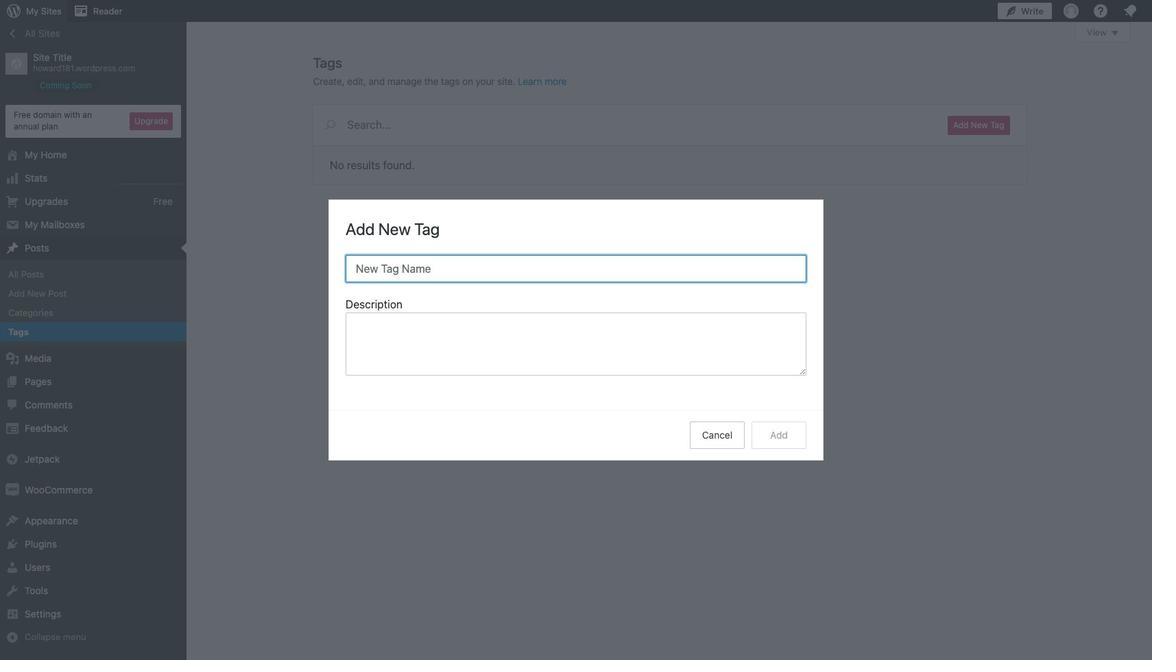 Task type: locate. For each thing, give the bounding box(es) containing it.
help image
[[1093, 3, 1109, 19]]

New Tag Name text field
[[346, 255, 807, 283]]

dialog
[[329, 200, 823, 460]]

None search field
[[313, 105, 931, 145]]

main content
[[313, 22, 1130, 184]]

group
[[346, 296, 807, 380]]

None text field
[[346, 313, 807, 376]]



Task type: describe. For each thing, give the bounding box(es) containing it.
update your profile, personal settings, and more image
[[1063, 3, 1080, 19]]

highest hourly views 0 image
[[116, 175, 181, 184]]

img image
[[5, 484, 19, 497]]

manage your notifications image
[[1122, 3, 1139, 19]]

closed image
[[1112, 31, 1119, 36]]



Task type: vqa. For each thing, say whether or not it's contained in the screenshot.
"New Tag Name" text field
yes



